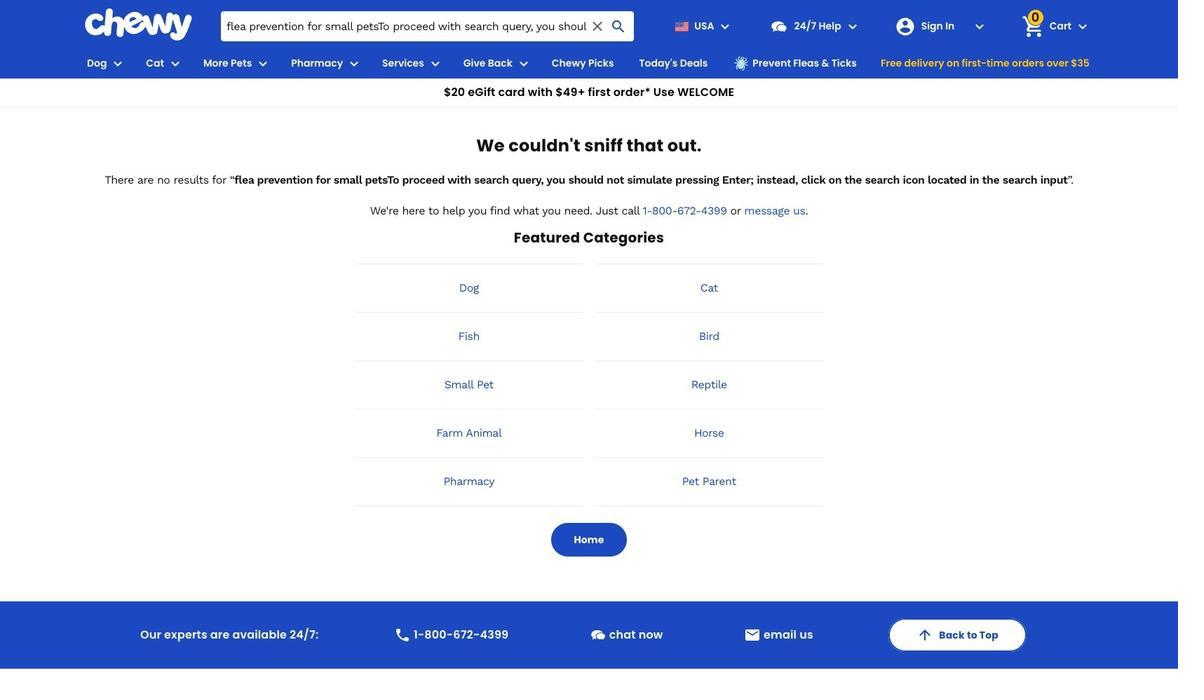 Task type: describe. For each thing, give the bounding box(es) containing it.
2 menu image from the left
[[255, 55, 272, 72]]

submit search image
[[610, 18, 627, 35]]

2 menu image from the left
[[346, 55, 363, 72]]

Product search field
[[221, 11, 634, 41]]

chewy support image
[[770, 17, 789, 35]]

Search text field
[[221, 11, 634, 41]]

change region menu image
[[717, 18, 734, 35]]

cart menu image
[[1074, 18, 1091, 35]]

4 menu image from the left
[[515, 55, 532, 72]]

1 menu image from the left
[[110, 55, 127, 72]]

3 menu image from the left
[[427, 55, 444, 72]]



Task type: locate. For each thing, give the bounding box(es) containing it.
chewy support image
[[590, 627, 606, 644]]

menu image
[[110, 55, 127, 72], [346, 55, 363, 72]]

1 horizontal spatial menu image
[[346, 55, 363, 72]]

items image
[[1020, 14, 1045, 39]]

help menu image
[[844, 18, 861, 35]]

site banner
[[0, 0, 1178, 107]]

menu image
[[167, 55, 184, 72], [255, 55, 272, 72], [427, 55, 444, 72], [515, 55, 532, 72]]

delete search image
[[589, 18, 606, 35]]

1 menu image from the left
[[167, 55, 184, 72]]

account menu image
[[971, 18, 988, 35]]

0 horizontal spatial menu image
[[110, 55, 127, 72]]

chewy home image
[[84, 8, 193, 41]]



Task type: vqa. For each thing, say whether or not it's contained in the screenshot.
Chewy
no



